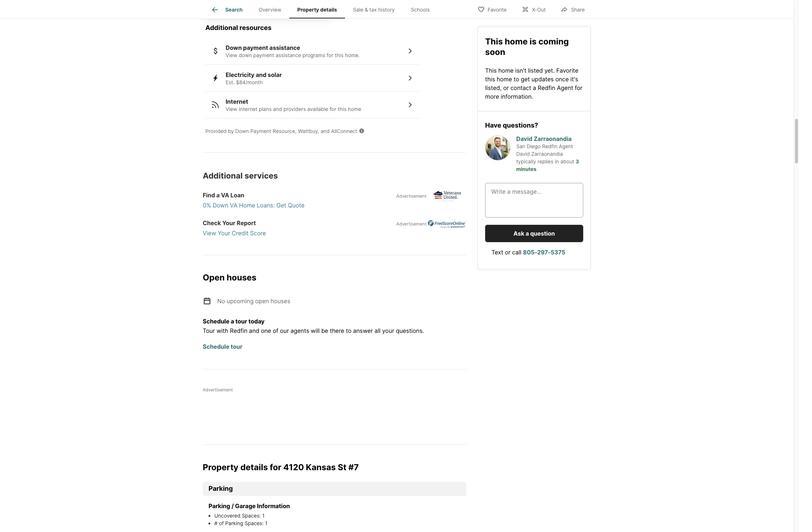 Task type: locate. For each thing, give the bounding box(es) containing it.
for right "programs"
[[327, 52, 333, 58]]

tour
[[235, 318, 247, 325], [231, 343, 242, 351]]

&
[[365, 7, 368, 13]]

property details tab
[[289, 1, 345, 18]]

1 vertical spatial redfin
[[542, 143, 557, 150]]

1 vertical spatial view
[[226, 106, 237, 112]]

0 vertical spatial parking
[[209, 486, 233, 493]]

of right #
[[219, 521, 224, 527]]

1 vertical spatial internet
[[239, 106, 257, 112]]

1 vertical spatial property
[[203, 463, 238, 473]]

va down loan
[[230, 202, 237, 209]]

schedule a tour today tour with redfin and one of our agents will be there to answer all your questions.
[[203, 318, 424, 335]]

and right plans
[[273, 106, 282, 112]]

have questions?
[[485, 121, 538, 129]]

garage
[[235, 503, 256, 510]]

parking up / at the bottom left of the page
[[209, 486, 233, 493]]

schedule down with
[[203, 343, 229, 351]]

home inside the this home is coming soon
[[505, 37, 528, 47]]

additional
[[205, 24, 238, 31], [203, 171, 243, 181]]

internet left plans
[[239, 106, 257, 112]]

or right the listed,
[[503, 84, 509, 91]]

redfin down updates
[[538, 84, 555, 91]]

providers
[[283, 106, 306, 112]]

1 vertical spatial to
[[346, 327, 351, 335]]

parking for parking / garage information uncovered spaces: 1 # of parking spaces: 1
[[209, 503, 230, 510]]

to
[[514, 75, 519, 83], [346, 327, 351, 335]]

this up 'allconnect'
[[338, 106, 347, 112]]

a down upcoming
[[231, 318, 234, 325]]

0% down va home loans: get quote link
[[203, 201, 471, 210]]

0 horizontal spatial houses
[[227, 273, 256, 283]]

this
[[485, 37, 503, 47], [485, 67, 497, 74]]

a inside ask a question button
[[526, 230, 529, 238]]

additional up find
[[203, 171, 243, 181]]

1 vertical spatial schedule
[[203, 343, 229, 351]]

1 vertical spatial david
[[516, 151, 530, 157]]

zarraonandia
[[534, 135, 572, 143], [531, 151, 563, 157]]

services
[[245, 171, 278, 181]]

kansas
[[306, 463, 336, 473]]

0 vertical spatial this
[[485, 37, 503, 47]]

a
[[533, 84, 536, 91], [216, 192, 220, 199], [526, 230, 529, 238], [231, 318, 234, 325]]

1 schedule from the top
[[203, 318, 229, 325]]

search link
[[211, 5, 243, 14]]

1 vertical spatial houses
[[271, 298, 290, 305]]

1 vertical spatial your
[[218, 230, 230, 237]]

view inside check your report view your credit score
[[203, 230, 216, 237]]

0 vertical spatial of
[[273, 327, 278, 335]]

1 vertical spatial this
[[485, 75, 495, 83]]

is
[[530, 37, 537, 47]]

details
[[320, 7, 337, 13], [240, 463, 268, 473]]

this inside 'down payment assistance view down payment assistance programs for this home.'
[[335, 52, 344, 58]]

david up san
[[516, 135, 532, 143]]

2 vertical spatial this
[[338, 106, 347, 112]]

updates
[[532, 75, 554, 83]]

typically
[[516, 159, 536, 165]]

down up down
[[226, 44, 242, 52]]

isn't
[[515, 67, 526, 74]]

david down san
[[516, 151, 530, 157]]

tooltip
[[203, 0, 466, 17]]

0 vertical spatial or
[[503, 84, 509, 91]]

home.
[[345, 52, 360, 58]]

1 horizontal spatial 1
[[265, 521, 267, 527]]

view left down
[[226, 52, 237, 58]]

this up soon on the top
[[485, 37, 503, 47]]

internet down est.
[[226, 98, 248, 105]]

this left home. on the left of page
[[335, 52, 344, 58]]

and down today
[[249, 327, 259, 335]]

schools
[[411, 7, 430, 13]]

overview tab
[[251, 1, 289, 18]]

va left loan
[[221, 192, 229, 199]]

will
[[311, 327, 320, 335]]

1 horizontal spatial houses
[[271, 298, 290, 305]]

0 vertical spatial internet
[[226, 98, 248, 105]]

have
[[485, 121, 501, 129]]

resources
[[240, 24, 272, 31]]

0 vertical spatial favorite
[[488, 6, 507, 12]]

to left get
[[514, 75, 519, 83]]

advertisement for check your report view your credit score
[[396, 221, 427, 227]]

est.
[[226, 79, 235, 85]]

replies
[[538, 159, 553, 165]]

question
[[530, 230, 555, 238]]

0 horizontal spatial to
[[346, 327, 351, 335]]

0 horizontal spatial property
[[203, 463, 238, 473]]

a right find
[[216, 192, 220, 199]]

1 horizontal spatial to
[[514, 75, 519, 83]]

zarraonandia inside david zarraonandia typically replies in about
[[531, 151, 563, 157]]

0 vertical spatial assistance
[[269, 44, 300, 52]]

or left call
[[505, 249, 511, 256]]

listed
[[528, 67, 543, 74]]

down right 0%
[[213, 202, 228, 209]]

1 horizontal spatial property
[[297, 7, 319, 13]]

get
[[276, 202, 286, 209]]

va
[[221, 192, 229, 199], [230, 202, 237, 209]]

to inside this home isn't listed yet. favorite this home to get updates once it's listed, or contact a redfin
[[514, 75, 519, 83]]

for right available
[[330, 106, 336, 112]]

open
[[255, 298, 269, 305]]

agent inside david zarraonandia san diego redfin agent
[[559, 143, 573, 150]]

redfin right with
[[230, 327, 247, 335]]

david for david zarraonandia san diego redfin agent
[[516, 135, 532, 143]]

property for property details
[[297, 7, 319, 13]]

0 vertical spatial houses
[[227, 273, 256, 283]]

for inside 'down payment assistance view down payment assistance programs for this home.'
[[327, 52, 333, 58]]

ask a question
[[514, 230, 555, 238]]

1 vertical spatial va
[[230, 202, 237, 209]]

0 vertical spatial property
[[297, 7, 319, 13]]

0 vertical spatial tour
[[235, 318, 247, 325]]

agent up about
[[559, 143, 573, 150]]

x-out button
[[516, 2, 552, 16]]

0 horizontal spatial 1
[[262, 513, 265, 519]]

to right there
[[346, 327, 351, 335]]

tab list containing search
[[203, 0, 444, 18]]

1 vertical spatial details
[[240, 463, 268, 473]]

for
[[327, 52, 333, 58], [575, 84, 582, 91], [330, 106, 336, 112], [270, 463, 281, 473]]

schedule tour button
[[203, 343, 242, 351]]

diego
[[527, 143, 541, 150]]

spaces:
[[242, 513, 261, 519], [245, 521, 264, 527]]

1 horizontal spatial va
[[230, 202, 237, 209]]

internet view internet plans and providers available for this home
[[226, 98, 361, 112]]

1 vertical spatial this
[[485, 67, 497, 74]]

tour
[[203, 327, 215, 335]]

a for find a va loan 0% down va home loans: get quote
[[216, 192, 220, 199]]

houses up upcoming
[[227, 273, 256, 283]]

parking down uncovered at the left bottom of the page
[[225, 521, 243, 527]]

0 vertical spatial details
[[320, 7, 337, 13]]

2 vertical spatial down
[[213, 202, 228, 209]]

zarraonandia inside david zarraonandia san diego redfin agent
[[534, 135, 572, 143]]

1 horizontal spatial of
[[273, 327, 278, 335]]

view down check
[[203, 230, 216, 237]]

2 this from the top
[[485, 67, 497, 74]]

0 horizontal spatial of
[[219, 521, 224, 527]]

1 david from the top
[[516, 135, 532, 143]]

1 horizontal spatial details
[[320, 7, 337, 13]]

check
[[203, 220, 221, 227]]

favorite
[[488, 6, 507, 12], [556, 67, 578, 74]]

1 vertical spatial zarraonandia
[[531, 151, 563, 157]]

1 vertical spatial advertisement
[[396, 221, 427, 227]]

view
[[226, 52, 237, 58], [226, 106, 237, 112], [203, 230, 216, 237]]

redfin
[[538, 84, 555, 91], [542, 143, 557, 150], [230, 327, 247, 335]]

sale & tax history
[[353, 7, 395, 13]]

of inside the schedule a tour today tour with redfin and one of our agents will be there to answer all your questions.
[[273, 327, 278, 335]]

home inside internet view internet plans and providers available for this home
[[348, 106, 361, 112]]

down
[[226, 44, 242, 52], [235, 128, 249, 134], [213, 202, 228, 209]]

of left our
[[273, 327, 278, 335]]

this inside this home isn't listed yet. favorite this home to get updates once it's listed, or contact a redfin
[[485, 67, 497, 74]]

0 vertical spatial agent
[[557, 84, 573, 91]]

redfin down david zarraonandia link
[[542, 143, 557, 150]]

schools tab
[[403, 1, 438, 18]]

home up 'allconnect'
[[348, 106, 361, 112]]

property inside property details tab
[[297, 7, 319, 13]]

1 this from the top
[[485, 37, 503, 47]]

details inside tab
[[320, 7, 337, 13]]

1 horizontal spatial favorite
[[556, 67, 578, 74]]

ask
[[514, 230, 524, 238]]

additional down search link
[[205, 24, 238, 31]]

1 vertical spatial parking
[[209, 503, 230, 510]]

down inside 'down payment assistance view down payment assistance programs for this home.'
[[226, 44, 242, 52]]

0 horizontal spatial favorite
[[488, 6, 507, 12]]

1 vertical spatial additional
[[203, 171, 243, 181]]

credit
[[232, 230, 249, 237]]

david inside david zarraonandia san diego redfin agent
[[516, 135, 532, 143]]

your down check
[[218, 230, 230, 237]]

297-
[[537, 249, 551, 256]]

0 vertical spatial 1
[[262, 513, 265, 519]]

details for property details for 4120 kansas st #7
[[240, 463, 268, 473]]

additional services
[[203, 171, 278, 181]]

a down updates
[[533, 84, 536, 91]]

payment right down
[[253, 52, 274, 58]]

home left is
[[505, 37, 528, 47]]

2 vertical spatial advertisement
[[203, 388, 233, 393]]

and right wattbuy, on the left top
[[321, 128, 330, 134]]

and inside electricity and solar est. $84/month
[[256, 71, 266, 78]]

0 horizontal spatial details
[[240, 463, 268, 473]]

2 vertical spatial parking
[[225, 521, 243, 527]]

this for this home isn't listed yet. favorite this home to get updates once it's listed, or contact a redfin
[[485, 67, 497, 74]]

agent inside agent for more information.
[[557, 84, 573, 91]]

0 horizontal spatial va
[[221, 192, 229, 199]]

0 vertical spatial schedule
[[203, 318, 229, 325]]

parking for parking
[[209, 486, 233, 493]]

2 vertical spatial redfin
[[230, 327, 247, 335]]

this up the listed,
[[485, 75, 495, 83]]

payment
[[243, 44, 268, 52], [253, 52, 274, 58]]

1 vertical spatial agent
[[559, 143, 573, 150]]

david inside david zarraonandia typically replies in about
[[516, 151, 530, 157]]

1 vertical spatial favorite
[[556, 67, 578, 74]]

programs
[[302, 52, 325, 58]]

listed,
[[485, 84, 502, 91]]

1 vertical spatial assistance
[[276, 52, 301, 58]]

tour inside the schedule a tour today tour with redfin and one of our agents will be there to answer all your questions.
[[235, 318, 247, 325]]

0 vertical spatial down
[[226, 44, 242, 52]]

0 vertical spatial redfin
[[538, 84, 555, 91]]

for left 4120
[[270, 463, 281, 473]]

this inside the this home is coming soon
[[485, 37, 503, 47]]

2 vertical spatial view
[[203, 230, 216, 237]]

2 david from the top
[[516, 151, 530, 157]]

0 vertical spatial advertisement
[[396, 194, 427, 199]]

tab list
[[203, 0, 444, 18]]

schedule inside the schedule a tour today tour with redfin and one of our agents will be there to answer all your questions.
[[203, 318, 229, 325]]

and left the 'solar'
[[256, 71, 266, 78]]

0 vertical spatial david
[[516, 135, 532, 143]]

this
[[335, 52, 344, 58], [485, 75, 495, 83], [338, 106, 347, 112]]

0 vertical spatial view
[[226, 52, 237, 58]]

houses right open
[[271, 298, 290, 305]]

a right "ask"
[[526, 230, 529, 238]]

your up credit
[[222, 220, 235, 227]]

there
[[330, 327, 344, 335]]

home
[[239, 202, 255, 209]]

share button
[[555, 2, 591, 16]]

a inside this home isn't listed yet. favorite this home to get updates once it's listed, or contact a redfin
[[533, 84, 536, 91]]

payment up down
[[243, 44, 268, 52]]

0 vertical spatial to
[[514, 75, 519, 83]]

for down it's
[[575, 84, 582, 91]]

a inside the schedule a tour today tour with redfin and one of our agents will be there to answer all your questions.
[[231, 318, 234, 325]]

one
[[261, 327, 271, 335]]

a inside find a va loan 0% down va home loans: get quote
[[216, 192, 220, 199]]

favorite button
[[471, 2, 513, 16]]

zarraonandia up david zarraonandia typically replies in about
[[534, 135, 572, 143]]

this up the listed,
[[485, 67, 497, 74]]

1 vertical spatial of
[[219, 521, 224, 527]]

about
[[560, 159, 574, 165]]

0 vertical spatial additional
[[205, 24, 238, 31]]

agent down once
[[557, 84, 573, 91]]

share
[[571, 6, 585, 12]]

parking up uncovered at the left bottom of the page
[[209, 503, 230, 510]]

or inside this home isn't listed yet. favorite this home to get updates once it's listed, or contact a redfin
[[503, 84, 509, 91]]

0 vertical spatial this
[[335, 52, 344, 58]]

view up by
[[226, 106, 237, 112]]

2 schedule from the top
[[203, 343, 229, 351]]

0 vertical spatial zarraonandia
[[534, 135, 572, 143]]

additional for additional resources
[[205, 24, 238, 31]]

down right by
[[235, 128, 249, 134]]

view inside 'down payment assistance view down payment assistance programs for this home.'
[[226, 52, 237, 58]]

x-out
[[532, 6, 546, 12]]

or
[[503, 84, 509, 91], [505, 249, 511, 256]]

sale
[[353, 7, 363, 13]]

history
[[378, 7, 395, 13]]

zarraonandia up 'replies'
[[531, 151, 563, 157]]

0 vertical spatial va
[[221, 192, 229, 199]]

property
[[297, 7, 319, 13], [203, 463, 238, 473]]

schedule up with
[[203, 318, 229, 325]]

1
[[262, 513, 265, 519], [265, 521, 267, 527]]



Task type: vqa. For each thing, say whether or not it's contained in the screenshot.
Favorite
yes



Task type: describe. For each thing, give the bounding box(es) containing it.
electricity
[[226, 71, 254, 78]]

provided
[[205, 128, 227, 134]]

check your report view your credit score
[[203, 220, 266, 237]]

1 vertical spatial down
[[235, 128, 249, 134]]

schedule for schedule tour
[[203, 343, 229, 351]]

1 vertical spatial or
[[505, 249, 511, 256]]

1 vertical spatial spaces:
[[245, 521, 264, 527]]

zarraonandia for david zarraonandia san diego redfin agent
[[534, 135, 572, 143]]

redfin inside this home isn't listed yet. favorite this home to get updates once it's listed, or contact a redfin
[[538, 84, 555, 91]]

david zarraonandia san diego redfin agent
[[516, 135, 573, 150]]

3 minutes
[[516, 159, 579, 172]]

this home is coming soon
[[485, 37, 569, 57]]

ask a question button
[[485, 225, 583, 243]]

today
[[248, 318, 265, 325]]

call
[[512, 249, 521, 256]]

schedule tour
[[203, 343, 242, 351]]

Write a message... text field
[[491, 188, 577, 214]]

payment
[[250, 128, 271, 134]]

favorite inside this home isn't listed yet. favorite this home to get updates once it's listed, or contact a redfin
[[556, 67, 578, 74]]

zarraonandia for david zarraonandia typically replies in about
[[531, 151, 563, 157]]

to inside the schedule a tour today tour with redfin and one of our agents will be there to answer all your questions.
[[346, 327, 351, 335]]

get
[[521, 75, 530, 83]]

text
[[492, 249, 503, 256]]

down inside find a va loan 0% down va home loans: get quote
[[213, 202, 228, 209]]

david for david zarraonandia typically replies in about
[[516, 151, 530, 157]]

down
[[239, 52, 252, 58]]

0 vertical spatial payment
[[243, 44, 268, 52]]

david zarraonandia link
[[516, 135, 572, 143]]

x-
[[532, 6, 537, 12]]

favorite inside button
[[488, 6, 507, 12]]

score
[[250, 230, 266, 237]]

home left isn't
[[498, 67, 514, 74]]

your
[[382, 327, 394, 335]]

be
[[321, 327, 328, 335]]

wattbuy,
[[298, 128, 319, 134]]

of inside parking / garage information uncovered spaces: 1 # of parking spaces: 1
[[219, 521, 224, 527]]

questions?
[[503, 121, 538, 129]]

this inside internet view internet plans and providers available for this home
[[338, 106, 347, 112]]

1 vertical spatial 1
[[265, 521, 267, 527]]

5375
[[551, 249, 565, 256]]

view for check
[[203, 230, 216, 237]]

1 vertical spatial payment
[[253, 52, 274, 58]]

it's
[[570, 75, 578, 83]]

with
[[217, 327, 228, 335]]

schedule for schedule a tour today tour with redfin and one of our agents will be there to answer all your questions.
[[203, 318, 229, 325]]

home up the listed,
[[497, 75, 512, 83]]

view for down
[[226, 52, 237, 58]]

redfin inside david zarraonandia san diego redfin agent
[[542, 143, 557, 150]]

coming
[[539, 37, 569, 47]]

1 vertical spatial tour
[[231, 343, 242, 351]]

for inside internet view internet plans and providers available for this home
[[330, 106, 336, 112]]

this for this home is coming soon
[[485, 37, 503, 47]]

additional for additional services
[[203, 171, 243, 181]]

all
[[375, 327, 381, 335]]

text or call 805-297-5375
[[492, 249, 565, 256]]

no upcoming open houses
[[217, 298, 290, 305]]

redfin inside the schedule a tour today tour with redfin and one of our agents will be there to answer all your questions.
[[230, 327, 247, 335]]

search
[[225, 7, 243, 13]]

details for property details
[[320, 7, 337, 13]]

san
[[516, 143, 525, 150]]

uncovered
[[214, 513, 240, 519]]

this inside this home isn't listed yet. favorite this home to get updates once it's listed, or contact a redfin
[[485, 75, 495, 83]]

by
[[228, 128, 234, 134]]

plans
[[259, 106, 272, 112]]

agent for more information.
[[485, 84, 582, 100]]

805-297-5375 link
[[523, 249, 565, 256]]

san diego redfin agentdavid zarraonandia image
[[485, 135, 511, 161]]

property details
[[297, 7, 337, 13]]

805-
[[523, 249, 537, 256]]

property for property details for 4120 kansas st #7
[[203, 463, 238, 473]]

more
[[485, 93, 499, 100]]

for inside agent for more information.
[[575, 84, 582, 91]]

contact
[[510, 84, 531, 91]]

tax
[[369, 7, 377, 13]]

this home isn't listed yet. favorite this home to get updates once it's listed, or contact a redfin
[[485, 67, 578, 91]]

yet.
[[545, 67, 555, 74]]

property details for 4120 kansas st #7
[[203, 463, 359, 473]]

sale & tax history tab
[[345, 1, 403, 18]]

out
[[537, 6, 546, 12]]

open houses
[[203, 273, 256, 283]]

advertisement for find a va loan 0% down va home loans: get quote
[[396, 194, 427, 199]]

view your credit score link
[[203, 229, 471, 238]]

available
[[307, 106, 328, 112]]

view inside internet view internet plans and providers available for this home
[[226, 106, 237, 112]]

overview
[[259, 7, 281, 13]]

#7
[[348, 463, 359, 473]]

resource,
[[273, 128, 297, 134]]

find a va loan 0% down va home loans: get quote
[[203, 192, 305, 209]]

electricity and solar est. $84/month
[[226, 71, 282, 85]]

0 vertical spatial your
[[222, 220, 235, 227]]

our
[[280, 327, 289, 335]]

0%
[[203, 202, 211, 209]]

and inside internet view internet plans and providers available for this home
[[273, 106, 282, 112]]

questions.
[[396, 327, 424, 335]]

once
[[555, 75, 569, 83]]

and inside the schedule a tour today tour with redfin and one of our agents will be there to answer all your questions.
[[249, 327, 259, 335]]

find
[[203, 192, 215, 199]]

a for schedule a tour today tour with redfin and one of our agents will be there to answer all your questions.
[[231, 318, 234, 325]]

open
[[203, 273, 225, 283]]

no
[[217, 298, 225, 305]]

/
[[232, 503, 234, 510]]

loan
[[231, 192, 244, 199]]

soon
[[485, 47, 505, 57]]

0 vertical spatial spaces:
[[242, 513, 261, 519]]

information.
[[501, 93, 533, 100]]

a for ask a question
[[526, 230, 529, 238]]

4120
[[283, 463, 304, 473]]

st
[[338, 463, 346, 473]]

3
[[576, 159, 579, 165]]

solar
[[268, 71, 282, 78]]

david zarraonandia typically replies in about
[[516, 151, 574, 165]]

loans:
[[257, 202, 275, 209]]

parking / garage information uncovered spaces: 1 # of parking spaces: 1
[[209, 503, 290, 527]]



